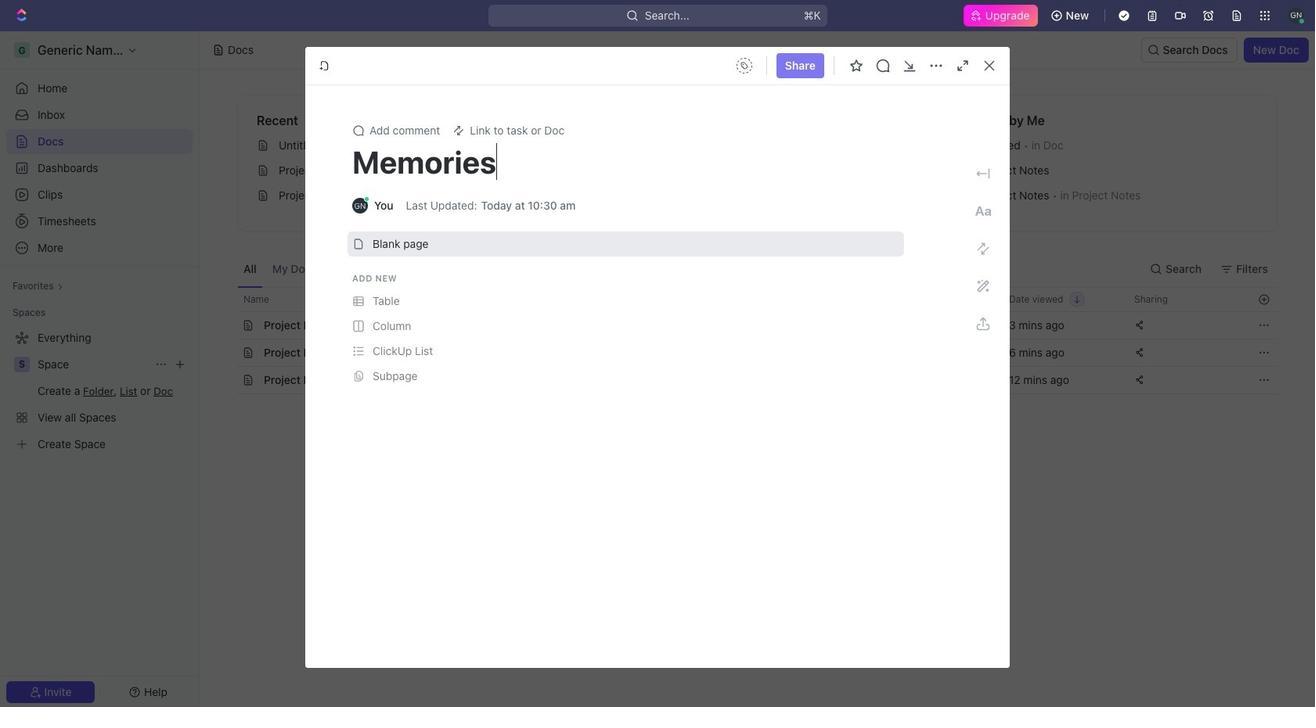 Task type: describe. For each thing, give the bounding box(es) containing it.
2 column header from the left
[[875, 287, 1000, 312]]

title text field
[[352, 143, 900, 181]]

3 row from the top
[[220, 339, 1278, 367]]

1 column header from the left
[[220, 287, 237, 312]]

1 row from the top
[[220, 287, 1278, 312]]

2 row from the top
[[220, 312, 1278, 340]]



Task type: locate. For each thing, give the bounding box(es) containing it.
4 row from the top
[[220, 366, 1278, 395]]

sidebar navigation
[[0, 31, 200, 708]]

1 horizontal spatial column header
[[875, 287, 1000, 312]]

table
[[220, 287, 1278, 395]]

row
[[220, 287, 1278, 312], [220, 312, 1278, 340], [220, 339, 1278, 367], [220, 366, 1278, 395]]

cell
[[220, 312, 237, 339], [875, 312, 1000, 339], [220, 340, 237, 366], [220, 367, 237, 394]]

0 horizontal spatial column header
[[220, 287, 237, 312]]

column header
[[220, 287, 237, 312], [875, 287, 1000, 312]]

dropdown menu image
[[732, 53, 757, 78]]

space, , element
[[14, 357, 30, 373]]

tab list
[[237, 251, 625, 287]]



Task type: vqa. For each thing, say whether or not it's contained in the screenshot.
tab list
yes



